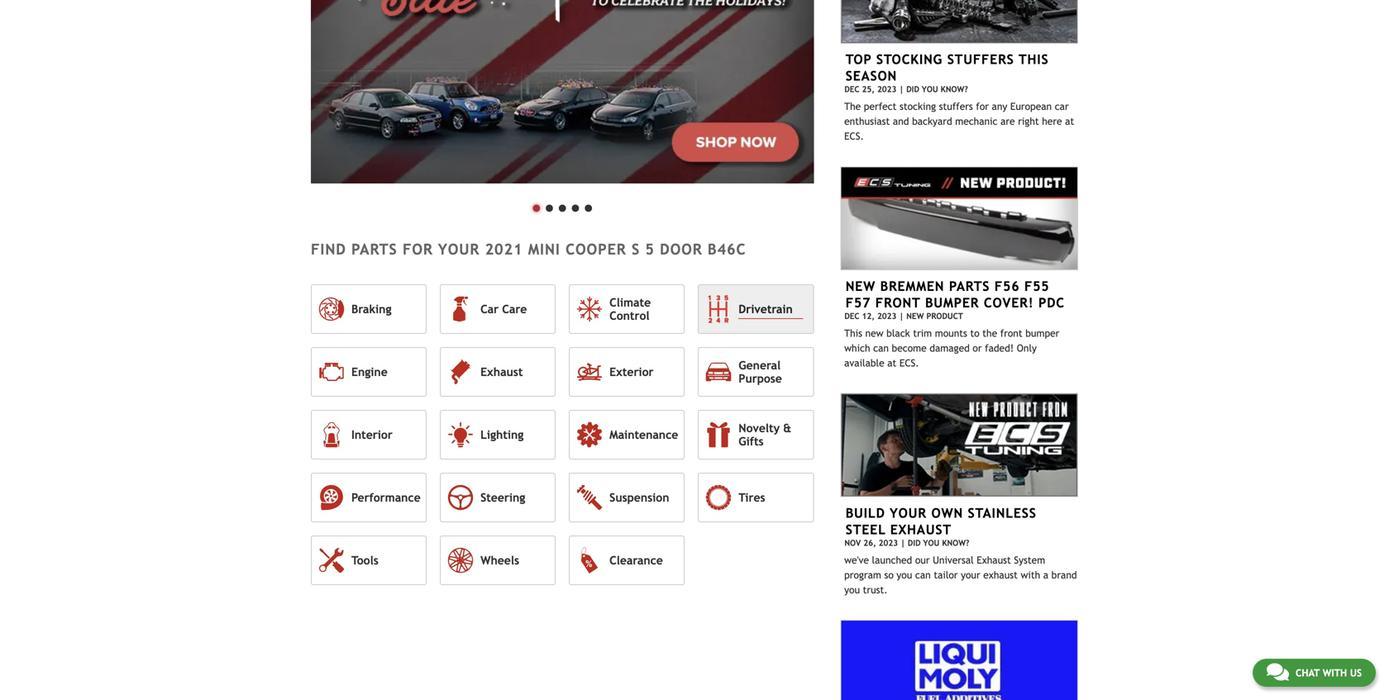 Task type: vqa. For each thing, say whether or not it's contained in the screenshot.
The For in top stocking stuffers this season dec 25, 2023 | did you know? the perfect stocking stuffers for any european car enthusiast and backyard mechanic are right here at ecs.
yes



Task type: locate. For each thing, give the bounding box(es) containing it.
dec down f57 at top right
[[845, 311, 860, 321]]

become
[[892, 342, 927, 354]]

ecs. down become
[[900, 357, 920, 369]]

0 vertical spatial this
[[1019, 52, 1049, 67]]

ecs. down enthusiast
[[845, 130, 864, 142]]

0 vertical spatial can
[[874, 342, 889, 354]]

1 vertical spatial 2023
[[878, 311, 897, 321]]

•
[[530, 192, 543, 221], [543, 192, 556, 221], [556, 192, 569, 221], [569, 192, 582, 221], [582, 192, 595, 221]]

0 horizontal spatial you
[[845, 584, 860, 596]]

the
[[983, 328, 998, 339]]

2 horizontal spatial exhaust
[[977, 554, 1011, 566]]

chat
[[1296, 668, 1320, 679]]

trim
[[913, 328, 932, 339]]

0 vertical spatial parts
[[352, 241, 398, 258]]

this up 'european'
[[1019, 52, 1049, 67]]

1 vertical spatial your
[[961, 569, 981, 581]]

2023 down front
[[878, 311, 897, 321]]

with left 'us'
[[1323, 668, 1348, 679]]

your down universal
[[961, 569, 981, 581]]

wheels link
[[440, 536, 556, 586]]

2 vertical spatial exhaust
[[977, 554, 1011, 566]]

this inside top stocking stuffers this season dec 25, 2023 | did you know? the perfect stocking stuffers for any european car enthusiast and backyard mechanic are right here at ecs.
[[1019, 52, 1049, 67]]

you down program
[[845, 584, 860, 596]]

climate
[[610, 296, 651, 309]]

1 horizontal spatial parts
[[949, 279, 990, 294]]

0 horizontal spatial with
[[1021, 569, 1041, 581]]

tools link
[[311, 536, 427, 586]]

general purpose
[[739, 359, 782, 385]]

0 vertical spatial with
[[1021, 569, 1041, 581]]

1 vertical spatial you
[[923, 538, 940, 548]]

engine link
[[311, 347, 427, 397]]

0 vertical spatial exhaust
[[481, 365, 523, 379]]

at down become
[[888, 357, 897, 369]]

0 horizontal spatial exhaust
[[481, 365, 523, 379]]

exhaust down your
[[891, 522, 952, 537]]

your left 2021 on the top of the page
[[438, 241, 480, 258]]

2 vertical spatial |
[[901, 538, 906, 548]]

parts right find on the left top
[[352, 241, 398, 258]]

| inside new bremmen parts f56 f55 f57  front bumper cover! pdc dec 12, 2023 | new product this new black trim mounts to the front bumper which can become damaged or faded! only available at ecs.
[[899, 311, 904, 321]]

1 dec from the top
[[845, 84, 860, 94]]

exhaust link
[[440, 347, 556, 397]]

you
[[897, 569, 913, 581], [845, 584, 860, 596]]

know? inside the build your own stainless steel exhaust nov 26, 2023 | did you know? we've launched our universal exhaust system program so you can tailor your exhaust with a brand you trust.
[[942, 538, 970, 548]]

damaged
[[930, 342, 970, 354]]

1 horizontal spatial your
[[961, 569, 981, 581]]

0 horizontal spatial at
[[888, 357, 897, 369]]

top stocking stuffers this season image
[[841, 0, 1079, 44]]

build
[[846, 506, 886, 521]]

| up stocking
[[899, 84, 904, 94]]

novelty & gifts link
[[698, 410, 814, 460]]

0 horizontal spatial parts
[[352, 241, 398, 258]]

1 horizontal spatial can
[[916, 569, 931, 581]]

at
[[1066, 115, 1075, 127], [888, 357, 897, 369]]

new bremmen parts f56 f55 f57  front bumper cover! pdc link
[[846, 279, 1065, 311]]

stocking
[[877, 52, 943, 67]]

exhaust up exhaust
[[977, 554, 1011, 566]]

dec left 25, at the right top of the page
[[845, 84, 860, 94]]

you inside the build your own stainless steel exhaust nov 26, 2023 | did you know? we've launched our universal exhaust system program so you can tailor your exhaust with a brand you trust.
[[923, 538, 940, 548]]

tailor
[[934, 569, 958, 581]]

0 vertical spatial dec
[[845, 84, 860, 94]]

your
[[438, 241, 480, 258], [961, 569, 981, 581]]

control
[[610, 309, 650, 323]]

this up "which"
[[845, 328, 863, 339]]

steel
[[846, 522, 886, 537]]

interior link
[[311, 410, 427, 460]]

did inside top stocking stuffers this season dec 25, 2023 | did you know? the perfect stocking stuffers for any european car enthusiast and backyard mechanic are right here at ecs.
[[907, 84, 920, 94]]

1 vertical spatial can
[[916, 569, 931, 581]]

2023 up launched
[[879, 538, 898, 548]]

drivetrain
[[739, 303, 793, 316]]

european
[[1011, 101, 1052, 112]]

know? inside top stocking stuffers this season dec 25, 2023 | did you know? the perfect stocking stuffers for any european car enthusiast and backyard mechanic are right here at ecs.
[[941, 84, 968, 94]]

suspension
[[610, 491, 670, 504]]

f57
[[846, 295, 871, 311]]

you up stocking
[[922, 84, 939, 94]]

or
[[973, 342, 982, 354]]

parts inside new bremmen parts f56 f55 f57  front bumper cover! pdc dec 12, 2023 | new product this new black trim mounts to the front bumper which can become damaged or faded! only available at ecs.
[[949, 279, 990, 294]]

2023 up perfect
[[878, 84, 897, 94]]

pdc
[[1039, 295, 1065, 311]]

top
[[846, 52, 872, 67]]

novelty
[[739, 422, 780, 435]]

2 dec from the top
[[845, 311, 860, 321]]

0 vertical spatial did
[[907, 84, 920, 94]]

0 vertical spatial you
[[897, 569, 913, 581]]

at down car
[[1066, 115, 1075, 127]]

1 vertical spatial at
[[888, 357, 897, 369]]

which
[[845, 342, 871, 354]]

|
[[899, 84, 904, 94], [899, 311, 904, 321], [901, 538, 906, 548]]

1 horizontal spatial ecs.
[[900, 357, 920, 369]]

dec inside new bremmen parts f56 f55 f57  front bumper cover! pdc dec 12, 2023 | new product this new black trim mounts to the front bumper which can become damaged or faded! only available at ecs.
[[845, 311, 860, 321]]

1 vertical spatial ecs.
[[900, 357, 920, 369]]

ecs.
[[845, 130, 864, 142], [900, 357, 920, 369]]

1 • from the left
[[530, 192, 543, 221]]

| inside the build your own stainless steel exhaust nov 26, 2023 | did you know? we've launched our universal exhaust system program so you can tailor your exhaust with a brand you trust.
[[901, 538, 906, 548]]

lighting
[[481, 428, 524, 442]]

steering link
[[440, 473, 556, 523]]

season
[[846, 68, 897, 84]]

0 horizontal spatial your
[[438, 241, 480, 258]]

so
[[885, 569, 894, 581]]

did inside the build your own stainless steel exhaust nov 26, 2023 | did you know? we've launched our universal exhaust system program so you can tailor your exhaust with a brand you trust.
[[908, 538, 921, 548]]

lighting link
[[440, 410, 556, 460]]

free liqui moly jectron - fuel additives image
[[841, 620, 1079, 701]]

1 vertical spatial for
[[403, 241, 433, 258]]

novelty & gifts
[[739, 422, 792, 448]]

| up launched
[[901, 538, 906, 548]]

know? up stuffers
[[941, 84, 968, 94]]

1 vertical spatial |
[[899, 311, 904, 321]]

front
[[1001, 328, 1023, 339]]

parts
[[352, 241, 398, 258], [949, 279, 990, 294]]

dec inside top stocking stuffers this season dec 25, 2023 | did you know? the perfect stocking stuffers for any european car enthusiast and backyard mechanic are right here at ecs.
[[845, 84, 860, 94]]

with down system
[[1021, 569, 1041, 581]]

can down our on the bottom
[[916, 569, 931, 581]]

1 horizontal spatial this
[[1019, 52, 1049, 67]]

1 vertical spatial dec
[[845, 311, 860, 321]]

mini
[[528, 241, 561, 258]]

steering
[[481, 491, 526, 504]]

1 vertical spatial parts
[[949, 279, 990, 294]]

5
[[645, 241, 655, 258]]

0 horizontal spatial this
[[845, 328, 863, 339]]

system
[[1014, 554, 1046, 566]]

1 vertical spatial know?
[[942, 538, 970, 548]]

this
[[1019, 52, 1049, 67], [845, 328, 863, 339]]

0 vertical spatial at
[[1066, 115, 1075, 127]]

0 vertical spatial ecs.
[[845, 130, 864, 142]]

1 horizontal spatial for
[[976, 101, 989, 112]]

did up our on the bottom
[[908, 538, 921, 548]]

you right so
[[897, 569, 913, 581]]

2 vertical spatial 2023
[[879, 538, 898, 548]]

know? up universal
[[942, 538, 970, 548]]

with inside the build your own stainless steel exhaust nov 26, 2023 | did you know? we've launched our universal exhaust system program so you can tailor your exhaust with a brand you trust.
[[1021, 569, 1041, 581]]

did
[[907, 84, 920, 94], [908, 538, 921, 548]]

at inside new bremmen parts f56 f55 f57  front bumper cover! pdc dec 12, 2023 | new product this new black trim mounts to the front bumper which can become damaged or faded! only available at ecs.
[[888, 357, 897, 369]]

comments image
[[1267, 663, 1289, 682]]

1 vertical spatial did
[[908, 538, 921, 548]]

| down front
[[899, 311, 904, 321]]

ecs. inside new bremmen parts f56 f55 f57  front bumper cover! pdc dec 12, 2023 | new product this new black trim mounts to the front bumper which can become damaged or faded! only available at ecs.
[[900, 357, 920, 369]]

perfect
[[864, 101, 897, 112]]

launched
[[872, 554, 913, 566]]

1 horizontal spatial at
[[1066, 115, 1075, 127]]

for up 'braking' link
[[403, 241, 433, 258]]

1 vertical spatial exhaust
[[891, 522, 952, 537]]

0 vertical spatial |
[[899, 84, 904, 94]]

enthusiast
[[845, 115, 890, 127]]

exhaust up lighting
[[481, 365, 523, 379]]

0 vertical spatial know?
[[941, 84, 968, 94]]

b46c
[[708, 241, 746, 258]]

can down new
[[874, 342, 889, 354]]

0 vertical spatial your
[[438, 241, 480, 258]]

drivetrain link
[[698, 284, 814, 334]]

0 horizontal spatial ecs.
[[845, 130, 864, 142]]

0 vertical spatial you
[[922, 84, 939, 94]]

with
[[1021, 569, 1041, 581], [1323, 668, 1348, 679]]

1 vertical spatial this
[[845, 328, 863, 339]]

0 horizontal spatial can
[[874, 342, 889, 354]]

1 horizontal spatial with
[[1323, 668, 1348, 679]]

backyard
[[912, 115, 953, 127]]

for up mechanic at the right top
[[976, 101, 989, 112]]

parts up bumper
[[949, 279, 990, 294]]

0 vertical spatial for
[[976, 101, 989, 112]]

0 vertical spatial 2023
[[878, 84, 897, 94]]

did up stocking
[[907, 84, 920, 94]]

know?
[[941, 84, 968, 94], [942, 538, 970, 548]]

you up our on the bottom
[[923, 538, 940, 548]]

4 • from the left
[[569, 192, 582, 221]]

car
[[481, 303, 499, 316]]



Task type: describe. For each thing, give the bounding box(es) containing it.
cooper
[[566, 241, 627, 258]]

ecs. inside top stocking stuffers this season dec 25, 2023 | did you know? the perfect stocking stuffers for any european car enthusiast and backyard mechanic are right here at ecs.
[[845, 130, 864, 142]]

| inside top stocking stuffers this season dec 25, 2023 | did you know? the perfect stocking stuffers for any european car enthusiast and backyard mechanic are right here at ecs.
[[899, 84, 904, 94]]

care
[[502, 303, 527, 316]]

2 • from the left
[[543, 192, 556, 221]]

new bremmen parts f56 f55 f57  front bumper cover! pdc image
[[841, 167, 1079, 271]]

exterior link
[[569, 347, 685, 397]]

26,
[[864, 538, 876, 548]]

purpose
[[739, 372, 782, 385]]

we've
[[845, 554, 869, 566]]

to
[[971, 328, 980, 339]]

clearance
[[610, 554, 663, 567]]

cover!
[[984, 295, 1034, 311]]

our
[[916, 554, 930, 566]]

new
[[846, 279, 876, 294]]

stainless
[[968, 506, 1037, 521]]

suspension link
[[569, 473, 685, 523]]

can inside new bremmen parts f56 f55 f57  front bumper cover! pdc dec 12, 2023 | new product this new black trim mounts to the front bumper which can become damaged or faded! only available at ecs.
[[874, 342, 889, 354]]

only
[[1017, 342, 1037, 354]]

new bremmen parts f56 f55 f57  front bumper cover! pdc dec 12, 2023 | new product this new black trim mounts to the front bumper which can become damaged or faded! only available at ecs.
[[845, 279, 1065, 369]]

exhaust
[[984, 569, 1018, 581]]

at inside top stocking stuffers this season dec 25, 2023 | did you know? the perfect stocking stuffers for any european car enthusiast and backyard mechanic are right here at ecs.
[[1066, 115, 1075, 127]]

top stocking stuffers this season link
[[846, 52, 1049, 84]]

tires
[[739, 491, 766, 504]]

exhaust inside exhaust link
[[481, 365, 523, 379]]

climate control link
[[569, 284, 685, 334]]

bumper
[[926, 295, 980, 311]]

your inside the build your own stainless steel exhaust nov 26, 2023 | did you know? we've launched our universal exhaust system program so you can tailor your exhaust with a brand you trust.
[[961, 569, 981, 581]]

and
[[893, 115, 909, 127]]

find
[[311, 241, 346, 258]]

braking link
[[311, 284, 427, 334]]

2023 inside top stocking stuffers this season dec 25, 2023 | did you know? the perfect stocking stuffers for any european car enthusiast and backyard mechanic are right here at ecs.
[[878, 84, 897, 94]]

faded!
[[985, 342, 1014, 354]]

wheels
[[481, 554, 519, 567]]

1 vertical spatial you
[[845, 584, 860, 596]]

door
[[660, 241, 703, 258]]

stuffers
[[939, 101, 973, 112]]

12,
[[862, 311, 875, 321]]

0 horizontal spatial for
[[403, 241, 433, 258]]

&
[[784, 422, 792, 435]]

interior
[[352, 428, 393, 442]]

bremmen
[[881, 279, 945, 294]]

can inside the build your own stainless steel exhaust nov 26, 2023 | did you know? we've launched our universal exhaust system program so you can tailor your exhaust with a brand you trust.
[[916, 569, 931, 581]]

• • • • •
[[530, 192, 595, 221]]

stuffers
[[948, 52, 1015, 67]]

top stocking stuffers this season dec 25, 2023 | did you know? the perfect stocking stuffers for any european car enthusiast and backyard mechanic are right here at ecs.
[[845, 52, 1075, 142]]

generic - ecs holiday sale image
[[311, 0, 814, 184]]

new
[[907, 311, 924, 321]]

any
[[992, 101, 1008, 112]]

2023 inside new bremmen parts f56 f55 f57  front bumper cover! pdc dec 12, 2023 | new product this new black trim mounts to the front bumper which can become damaged or faded! only available at ecs.
[[878, 311, 897, 321]]

chat with us link
[[1253, 659, 1376, 687]]

1 vertical spatial with
[[1323, 668, 1348, 679]]

trust.
[[863, 584, 888, 596]]

you inside top stocking stuffers this season dec 25, 2023 | did you know? the perfect stocking stuffers for any european car enthusiast and backyard mechanic are right here at ecs.
[[922, 84, 939, 94]]

5 • from the left
[[582, 192, 595, 221]]

f56
[[995, 279, 1020, 294]]

your
[[890, 506, 927, 521]]

car
[[1055, 101, 1069, 112]]

the
[[845, 101, 861, 112]]

nov
[[845, 538, 861, 548]]

black
[[887, 328, 910, 339]]

new
[[866, 328, 884, 339]]

front
[[876, 295, 921, 311]]

climate control
[[610, 296, 651, 323]]

universal
[[933, 554, 974, 566]]

s
[[632, 241, 640, 258]]

this inside new bremmen parts f56 f55 f57  front bumper cover! pdc dec 12, 2023 | new product this new black trim mounts to the front bumper which can become damaged or faded! only available at ecs.
[[845, 328, 863, 339]]

1 horizontal spatial exhaust
[[891, 522, 952, 537]]

us
[[1350, 668, 1362, 679]]

for inside top stocking stuffers this season dec 25, 2023 | did you know? the perfect stocking stuffers for any european car enthusiast and backyard mechanic are right here at ecs.
[[976, 101, 989, 112]]

are
[[1001, 115, 1015, 127]]

1 horizontal spatial you
[[897, 569, 913, 581]]

gifts
[[739, 435, 764, 448]]

chat with us
[[1296, 668, 1362, 679]]

right
[[1018, 115, 1039, 127]]

performance link
[[311, 473, 427, 523]]

3 • from the left
[[556, 192, 569, 221]]

car care
[[481, 303, 527, 316]]

2023 inside the build your own stainless steel exhaust nov 26, 2023 | did you know? we've launched our universal exhaust system program so you can tailor your exhaust with a brand you trust.
[[879, 538, 898, 548]]

tires link
[[698, 473, 814, 523]]

mechanic
[[956, 115, 998, 127]]

exterior
[[610, 365, 654, 379]]

performance
[[352, 491, 421, 504]]

tools
[[352, 554, 379, 567]]

product
[[927, 311, 964, 321]]

here
[[1042, 115, 1063, 127]]

maintenance
[[610, 428, 678, 442]]

car care link
[[440, 284, 556, 334]]

a
[[1044, 569, 1049, 581]]

brand
[[1052, 569, 1077, 581]]

program
[[845, 569, 882, 581]]

bumper
[[1026, 328, 1060, 339]]

build your own stainless steel exhaust image
[[841, 393, 1079, 497]]

own
[[932, 506, 964, 521]]

build your own stainless steel exhaust nov 26, 2023 | did you know? we've launched our universal exhaust system program so you can tailor your exhaust with a brand you trust.
[[845, 506, 1077, 596]]

clearance link
[[569, 536, 685, 586]]

general purpose link
[[698, 347, 814, 397]]



